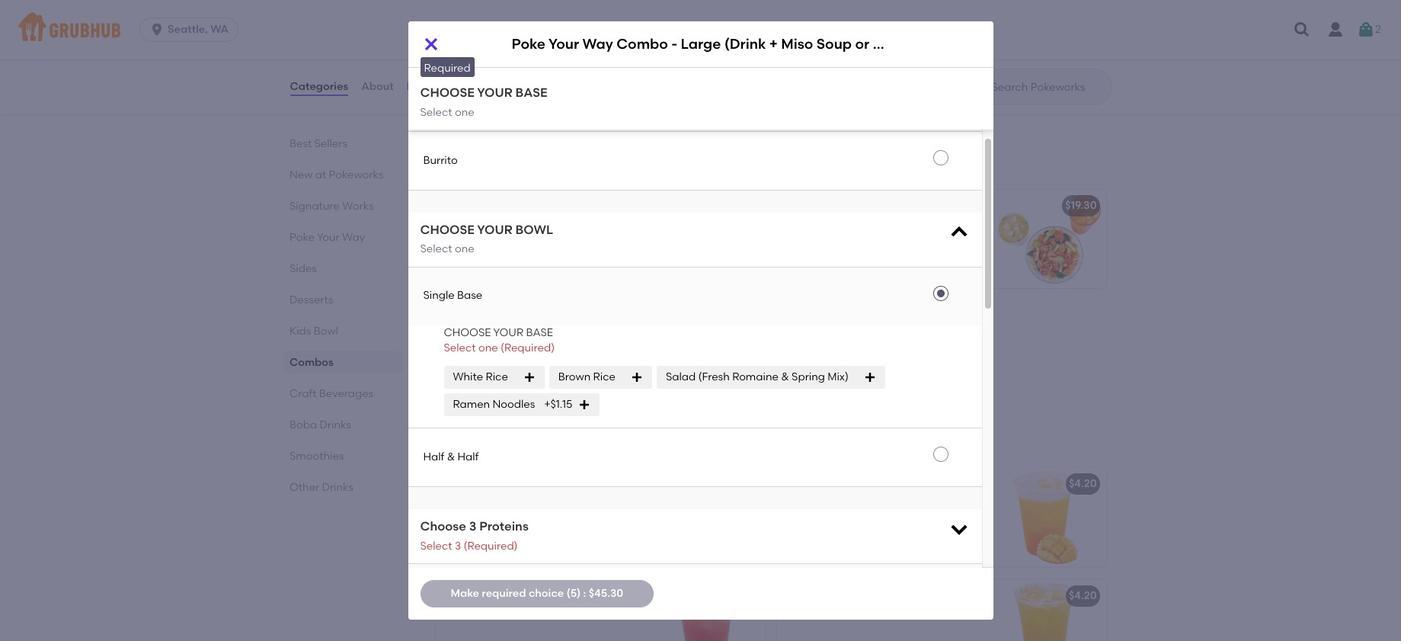 Task type: describe. For each thing, give the bounding box(es) containing it.
works for signature works combo (drink + miso soup or kettle chips)
[[498, 199, 531, 212]]

at
[[315, 168, 326, 181]]

2 vertical spatial chips)
[[752, 311, 786, 324]]

$4.20 for 'lilikoi lemonade' "image"
[[728, 477, 756, 490]]

mix
[[445, 348, 463, 361]]

required
[[424, 62, 471, 75]]

salad (fresh romaine & spring mix)
[[666, 370, 849, 383]]

your inside mix up to 2 proteins with your choice of base, mix-ins, toppings, and flavor.
[[913, 221, 935, 234]]

craft beverages
[[289, 387, 373, 400]]

0 vertical spatial soup
[[817, 35, 852, 53]]

categories button
[[289, 59, 349, 114]]

to
[[822, 221, 833, 234]]

choose up crisps, at left
[[420, 85, 475, 100]]

signature for signature works
[[289, 200, 339, 213]]

single base
[[423, 289, 483, 302]]

0 vertical spatial 3
[[469, 519, 477, 534]]

your inside choose your base select one (required)
[[494, 326, 524, 339]]

(5)
[[567, 587, 581, 600]]

select down "reviews"
[[420, 106, 453, 119]]

spring
[[792, 370, 826, 383]]

0 vertical spatial poke your way combo - large (drink + miso soup or kettle chips)
[[512, 35, 962, 53]]

2 vertical spatial combo
[[524, 311, 563, 324]]

(required) for proteins
[[464, 539, 518, 552]]

up
[[806, 221, 820, 234]]

$7.80 +
[[726, 33, 758, 46]]

svg image inside 2 button
[[1358, 21, 1376, 39]]

bowl
[[516, 222, 553, 237]]

and inside chicken or tofu with white rice, sweet corn, mandarin orange, edamame, surimi salad, wonton crisps, and pokeworks classic
[[480, 101, 501, 114]]

edamame,
[[445, 86, 502, 98]]

seattle,
[[168, 23, 208, 36]]

three
[[445, 333, 474, 346]]

kids bowl image
[[651, 23, 765, 122]]

rice for white rice
[[486, 370, 508, 383]]

half & half button
[[408, 429, 982, 486]]

salad,
[[538, 86, 569, 98]]

corn,
[[478, 70, 504, 83]]

1 vertical spatial large
[[573, 311, 603, 324]]

1 vertical spatial poke your way combo - large (drink + miso soup or kettle chips)
[[445, 311, 786, 324]]

:
[[584, 587, 587, 600]]

base
[[457, 289, 483, 302]]

one inside the "choose your bowl select one"
[[455, 243, 475, 256]]

1 vertical spatial miso
[[618, 199, 642, 212]]

new
[[289, 168, 312, 181]]

(required) for base
[[501, 341, 555, 354]]

mix-
[[830, 236, 853, 249]]

2 horizontal spatial miso
[[782, 35, 814, 53]]

sweet
[[445, 70, 475, 83]]

chicken
[[445, 55, 487, 68]]

of inside three proteins with your choice of mix ins, toppings, and flavor.
[[608, 333, 619, 346]]

choose your bowl select one
[[420, 222, 553, 256]]

single base button
[[408, 267, 982, 325]]

strawberry lemonade button
[[436, 580, 765, 641]]

noodles
[[493, 398, 535, 411]]

ramen
[[453, 398, 490, 411]]

best sellers
[[289, 137, 347, 150]]

0 horizontal spatial way
[[342, 231, 365, 244]]

classic
[[560, 101, 598, 114]]

1 half from the left
[[423, 451, 445, 463]]

surimi
[[504, 86, 535, 98]]

or inside chicken or tofu with white rice, sweet corn, mandarin orange, edamame, surimi salad, wonton crisps, and pokeworks classic
[[490, 55, 500, 68]]

boba
[[289, 419, 317, 431]]

2 vertical spatial (drink
[[606, 311, 637, 324]]

2 half from the left
[[458, 451, 479, 463]]

0 vertical spatial combo
[[617, 35, 668, 53]]

strawberry
[[445, 589, 503, 602]]

1 vertical spatial base
[[516, 85, 548, 100]]

signature works
[[289, 200, 374, 213]]

proteins inside mix up to 2 proteins with your choice of base, mix-ins, toppings, and flavor.
[[844, 221, 886, 234]]

1 horizontal spatial kettle
[[718, 311, 749, 324]]

burrito button
[[408, 132, 982, 190]]

single
[[423, 289, 455, 302]]

mango
[[786, 477, 823, 490]]

boba drinks
[[289, 419, 351, 431]]

seattle, wa button
[[140, 18, 245, 42]]

2 vertical spatial poke
[[445, 311, 470, 324]]

make
[[451, 587, 480, 600]]

$19.30 for $19.30 +
[[720, 199, 752, 212]]

about
[[361, 80, 394, 93]]

$45.30
[[589, 587, 624, 600]]

0 vertical spatial poke
[[512, 35, 546, 53]]

white
[[550, 55, 578, 68]]

kids bowl
[[289, 325, 338, 338]]

1 choose your base select one from the top
[[420, 28, 548, 61]]

ramen noodles
[[453, 398, 535, 411]]

make required choice (5) : $45.30
[[451, 587, 624, 600]]

white rice
[[453, 370, 508, 383]]

ins, inside three proteins with your choice of mix ins, toppings, and flavor.
[[466, 348, 483, 361]]

lilikoi
[[445, 477, 475, 490]]

choose your base select one (required)
[[444, 326, 555, 354]]

mandarin
[[506, 70, 557, 83]]

your inside the "choose your bowl select one"
[[477, 222, 513, 237]]

0 vertical spatial base
[[516, 28, 548, 43]]

crisps,
[[445, 101, 478, 114]]

0 vertical spatial large
[[681, 35, 721, 53]]

lilikoi lemonade image
[[651, 468, 765, 567]]

craft
[[289, 387, 316, 400]]

reviews button
[[406, 59, 450, 114]]

lemonade for lilikoi lemonade
[[477, 477, 533, 490]]

0 vertical spatial kettle
[[873, 35, 914, 53]]

about button
[[361, 59, 395, 114]]

romaine
[[733, 370, 779, 383]]

0 vertical spatial your
[[549, 35, 579, 53]]

base,
[[799, 236, 827, 249]]

one down "edamame,"
[[455, 106, 475, 119]]

0 vertical spatial combos
[[433, 153, 500, 173]]

1 vertical spatial (drink
[[575, 199, 606, 212]]

sellers
[[314, 137, 347, 150]]

half & half
[[423, 451, 479, 463]]

main navigation navigation
[[0, 0, 1402, 59]]

categories
[[290, 80, 349, 93]]

choose 3 proteins select 3 (required)
[[420, 519, 529, 552]]

orange,
[[560, 70, 600, 83]]

drinks for other drinks
[[322, 481, 353, 494]]

2 vertical spatial choice
[[529, 587, 564, 600]]

svg image inside 'main navigation' navigation
[[1294, 21, 1312, 39]]

1 vertical spatial poke
[[289, 231, 314, 244]]

required
[[482, 587, 526, 600]]

1 horizontal spatial -
[[672, 35, 678, 53]]

brown
[[559, 370, 591, 383]]

reviews
[[407, 80, 449, 93]]

$4.20 for mango lemonade image at the bottom right of page
[[1069, 477, 1097, 490]]

$7.80
[[726, 33, 752, 46]]

mix)
[[828, 370, 849, 383]]

signature works combo (drink + miso soup or kettle chips) image
[[651, 189, 765, 288]]

choose
[[420, 519, 466, 534]]

mix up to 2 proteins with your choice of base, mix-ins, toppings, and flavor.
[[786, 221, 973, 265]]

toppings, inside three proteins with your choice of mix ins, toppings, and flavor.
[[485, 348, 534, 361]]

0 horizontal spatial your
[[317, 231, 339, 244]]

best
[[289, 137, 312, 150]]

0 horizontal spatial kettle
[[687, 199, 718, 212]]

1 horizontal spatial &
[[782, 370, 790, 383]]

flavor. inside three proteins with your choice of mix ins, toppings, and flavor.
[[559, 348, 591, 361]]

2 vertical spatial soup
[[676, 311, 702, 324]]

sides
[[289, 262, 317, 275]]

works for signature works
[[342, 200, 374, 213]]

1 vertical spatial pokeworks
[[329, 168, 383, 181]]

choice inside three proteins with your choice of mix ins, toppings, and flavor.
[[571, 333, 606, 346]]



Task type: vqa. For each thing, say whether or not it's contained in the screenshot.
Select inside the Choose 3 Proteins Select 3 (Required)
yes



Task type: locate. For each thing, give the bounding box(es) containing it.
0 vertical spatial toppings,
[[872, 236, 921, 249]]

ins, inside mix up to 2 proteins with your choice of base, mix-ins, toppings, and flavor.
[[853, 236, 869, 249]]

your down signature works
[[317, 231, 339, 244]]

2 vertical spatial your
[[473, 311, 496, 324]]

proteins
[[844, 221, 886, 234], [477, 333, 519, 346]]

new at pokeworks
[[289, 168, 383, 181]]

0 vertical spatial 2
[[1376, 23, 1382, 36]]

0 vertical spatial choice
[[938, 221, 973, 234]]

- up three proteins with your choice of mix ins, toppings, and flavor.
[[566, 311, 570, 324]]

bowl down "reviews"
[[423, 95, 448, 108]]

0 horizontal spatial &
[[447, 451, 455, 463]]

of
[[786, 236, 797, 249], [608, 333, 619, 346]]

way
[[583, 35, 614, 53], [342, 231, 365, 244], [498, 311, 522, 324]]

drinks
[[319, 419, 351, 431], [322, 481, 353, 494]]

or
[[856, 35, 870, 53], [490, 55, 500, 68], [674, 199, 685, 212], [705, 311, 716, 324]]

& up lilikoi
[[447, 451, 455, 463]]

0 vertical spatial your
[[913, 221, 935, 234]]

poke your way combo - large (drink + miso soup or kettle chips) up brown rice
[[445, 311, 786, 324]]

1 vertical spatial flavor.
[[559, 348, 591, 361]]

2 button
[[1358, 16, 1382, 43]]

1 horizontal spatial signature
[[445, 199, 496, 212]]

poke your way combo - large (drink + miso soup or kettle chips) up bowl button
[[512, 35, 962, 53]]

(required) up white rice
[[501, 341, 555, 354]]

1 horizontal spatial and
[[536, 348, 557, 361]]

poke up sides
[[289, 231, 314, 244]]

signature up the "choose your bowl select one" on the top of page
[[445, 199, 496, 212]]

ins, right mix
[[466, 348, 483, 361]]

poke up tofu
[[512, 35, 546, 53]]

one up required
[[455, 48, 475, 61]]

0 vertical spatial &
[[782, 370, 790, 383]]

smoothies
[[289, 450, 344, 463]]

kids
[[289, 325, 311, 338]]

2 vertical spatial miso
[[649, 311, 673, 324]]

2 vertical spatial kettle
[[718, 311, 749, 324]]

$19.30 +
[[720, 199, 758, 212]]

lilikoi green tea image
[[992, 580, 1107, 641]]

pokeworks right at
[[329, 168, 383, 181]]

choose up chicken
[[420, 28, 475, 43]]

drinks down craft beverages
[[319, 419, 351, 431]]

1 $19.30 from the left
[[720, 199, 752, 212]]

lemonade for mango lemonade
[[826, 477, 882, 490]]

1 horizontal spatial flavor.
[[786, 252, 818, 265]]

1 horizontal spatial choice
[[571, 333, 606, 346]]

works down "new at pokeworks"
[[342, 200, 374, 213]]

2
[[1376, 23, 1382, 36], [835, 221, 841, 234]]

toppings, up white rice
[[485, 348, 534, 361]]

tofu
[[503, 55, 524, 68]]

2 vertical spatial with
[[522, 333, 543, 346]]

your inside three proteins with your choice of mix ins, toppings, and flavor.
[[546, 333, 568, 346]]

pokeworks
[[503, 101, 558, 114], [329, 168, 383, 181]]

& inside button
[[447, 451, 455, 463]]

mango lemonade
[[786, 477, 882, 490]]

bowl
[[423, 95, 448, 108], [314, 325, 338, 338]]

way up rice, at the top of page
[[583, 35, 614, 53]]

combos down kids bowl
[[289, 356, 333, 369]]

your right three
[[494, 326, 524, 339]]

choose your base select one up the corn,
[[420, 28, 548, 61]]

1 vertical spatial and
[[923, 236, 944, 249]]

0 horizontal spatial -
[[566, 311, 570, 324]]

1 horizontal spatial half
[[458, 451, 479, 463]]

lemonade for strawberry lemonade
[[505, 589, 561, 602]]

desserts
[[289, 293, 333, 306]]

salad
[[666, 370, 696, 383]]

Search Pokeworks search field
[[991, 80, 1107, 95]]

0 vertical spatial (drink
[[725, 35, 766, 53]]

other drinks
[[289, 481, 353, 494]]

lemonade up proteins
[[477, 477, 533, 490]]

proteins right three
[[477, 333, 519, 346]]

0 horizontal spatial poke
[[289, 231, 314, 244]]

toppings, inside mix up to 2 proteins with your choice of base, mix-ins, toppings, and flavor.
[[872, 236, 921, 249]]

$19.30
[[720, 199, 752, 212], [1066, 199, 1097, 212]]

lemonade left the (5) at the left of page
[[505, 589, 561, 602]]

burrito
[[423, 154, 458, 167]]

toppings,
[[872, 236, 921, 249], [485, 348, 534, 361]]

0 vertical spatial flavor.
[[786, 252, 818, 265]]

choose
[[420, 28, 475, 43], [420, 85, 475, 100], [420, 222, 475, 237], [444, 326, 491, 339]]

brown rice
[[559, 370, 616, 383]]

large
[[681, 35, 721, 53], [573, 311, 603, 324]]

1 horizontal spatial toppings,
[[872, 236, 921, 249]]

signature for signature works combo (drink + miso soup or kettle chips)
[[445, 199, 496, 212]]

& left spring
[[782, 370, 790, 383]]

1 horizontal spatial works
[[498, 199, 531, 212]]

white
[[453, 370, 483, 383]]

(required) inside choose your base select one (required)
[[501, 341, 555, 354]]

choice inside mix up to 2 proteins with your choice of base, mix-ins, toppings, and flavor.
[[938, 221, 973, 234]]

choose your base select one
[[420, 28, 548, 61], [420, 85, 548, 119]]

0 horizontal spatial bowl
[[314, 325, 338, 338]]

select inside the "choose your bowl select one"
[[420, 243, 453, 256]]

1 vertical spatial &
[[447, 451, 455, 463]]

poke your way combo - large (drink + miso soup or kettle chips) image
[[651, 301, 765, 400]]

1 vertical spatial proteins
[[477, 333, 519, 346]]

and
[[480, 101, 501, 114], [923, 236, 944, 249], [536, 348, 557, 361]]

0 vertical spatial pokeworks
[[503, 101, 558, 114]]

choose up single base
[[420, 222, 475, 237]]

2 horizontal spatial poke
[[512, 35, 546, 53]]

of down mix
[[786, 236, 797, 249]]

poke your way combo - regular (drink + miso soup or kettle chips) image
[[992, 189, 1107, 288]]

2 horizontal spatial your
[[549, 35, 579, 53]]

base
[[516, 28, 548, 43], [516, 85, 548, 100], [526, 326, 553, 339]]

1 rice from the left
[[486, 370, 508, 383]]

poke
[[512, 35, 546, 53], [289, 231, 314, 244], [445, 311, 470, 324]]

choose your base select one down the corn,
[[420, 85, 548, 119]]

1 horizontal spatial 3
[[469, 519, 477, 534]]

rice,
[[581, 55, 603, 68]]

1 vertical spatial (required)
[[464, 539, 518, 552]]

1 vertical spatial way
[[342, 231, 365, 244]]

your left bowl
[[477, 222, 513, 237]]

3 right choose
[[469, 519, 477, 534]]

signature works combo (drink + miso soup or kettle chips)
[[445, 199, 755, 212]]

rice right brown
[[594, 370, 616, 383]]

with inside mix up to 2 proteins with your choice of base, mix-ins, toppings, and flavor.
[[889, 221, 910, 234]]

(required) inside choose 3 proteins select 3 (required)
[[464, 539, 518, 552]]

1 horizontal spatial large
[[681, 35, 721, 53]]

kettle
[[873, 35, 914, 53], [687, 199, 718, 212], [718, 311, 749, 324]]

3 down choose
[[455, 539, 461, 552]]

drinks for boba drinks
[[319, 419, 351, 431]]

select
[[420, 48, 453, 61], [420, 106, 453, 119], [420, 243, 453, 256], [444, 341, 476, 354], [420, 539, 453, 552]]

0 horizontal spatial soup
[[645, 199, 671, 212]]

half
[[423, 451, 445, 463], [458, 451, 479, 463]]

2 inside button
[[1376, 23, 1382, 36]]

with inside chicken or tofu with white rice, sweet corn, mandarin orange, edamame, surimi salad, wonton crisps, and pokeworks classic
[[526, 55, 548, 68]]

drinks right other
[[322, 481, 353, 494]]

choose inside the "choose your bowl select one"
[[420, 222, 475, 237]]

1 vertical spatial combos
[[289, 356, 333, 369]]

select up required
[[420, 48, 453, 61]]

flavor. down base,
[[786, 252, 818, 265]]

0 vertical spatial (required)
[[501, 341, 555, 354]]

2 horizontal spatial way
[[583, 35, 614, 53]]

mix
[[786, 221, 804, 234]]

1 horizontal spatial of
[[786, 236, 797, 249]]

0 horizontal spatial proteins
[[477, 333, 519, 346]]

(required)
[[501, 341, 555, 354], [464, 539, 518, 552]]

of up brown rice
[[608, 333, 619, 346]]

1 vertical spatial -
[[566, 311, 570, 324]]

0 horizontal spatial ins,
[[466, 348, 483, 361]]

flavor.
[[786, 252, 818, 265], [559, 348, 591, 361]]

pokeworks inside chicken or tofu with white rice, sweet corn, mandarin orange, edamame, surimi salad, wonton crisps, and pokeworks classic
[[503, 101, 558, 114]]

0 horizontal spatial works
[[342, 200, 374, 213]]

1 horizontal spatial proteins
[[844, 221, 886, 234]]

1 horizontal spatial ins,
[[853, 236, 869, 249]]

$4.20 inside button
[[1069, 589, 1097, 602]]

(drink
[[725, 35, 766, 53], [575, 199, 606, 212], [606, 311, 637, 324]]

your up white
[[549, 35, 579, 53]]

2 horizontal spatial and
[[923, 236, 944, 249]]

three proteins with your choice of mix ins, toppings, and flavor.
[[445, 333, 619, 361]]

lemonade right mango
[[826, 477, 882, 490]]

1 horizontal spatial miso
[[649, 311, 673, 324]]

select up the single
[[420, 243, 453, 256]]

miso
[[782, 35, 814, 53], [618, 199, 642, 212], [649, 311, 673, 324]]

2 inside mix up to 2 proteins with your choice of base, mix-ins, toppings, and flavor.
[[835, 221, 841, 234]]

1 vertical spatial kettle
[[687, 199, 718, 212]]

1 horizontal spatial combos
[[433, 153, 500, 173]]

$4.20 for the lilikoi green tea image at bottom
[[1069, 589, 1097, 602]]

1 vertical spatial combo
[[533, 199, 572, 212]]

0 horizontal spatial 3
[[455, 539, 461, 552]]

0 vertical spatial and
[[480, 101, 501, 114]]

large left the $7.80
[[681, 35, 721, 53]]

proteins inside three proteins with your choice of mix ins, toppings, and flavor.
[[477, 333, 519, 346]]

0 vertical spatial choose your base select one
[[420, 28, 548, 61]]

1 horizontal spatial $19.30
[[1066, 199, 1097, 212]]

way down signature works
[[342, 231, 365, 244]]

rice for brown rice
[[594, 370, 616, 383]]

0 horizontal spatial rice
[[486, 370, 508, 383]]

your
[[549, 35, 579, 53], [317, 231, 339, 244], [473, 311, 496, 324]]

and inside three proteins with your choice of mix ins, toppings, and flavor.
[[536, 348, 557, 361]]

0 horizontal spatial miso
[[618, 199, 642, 212]]

&
[[782, 370, 790, 383], [447, 451, 455, 463]]

1 vertical spatial of
[[608, 333, 619, 346]]

1 vertical spatial choice
[[571, 333, 606, 346]]

beverages
[[319, 387, 373, 400]]

half up choose
[[423, 451, 445, 463]]

lilikoi lemonade
[[445, 477, 533, 490]]

poke up three
[[445, 311, 470, 324]]

0 vertical spatial proteins
[[844, 221, 886, 234]]

select down choose
[[420, 539, 453, 552]]

svg image
[[1294, 21, 1312, 39], [422, 35, 440, 53], [949, 222, 970, 243], [524, 371, 536, 384], [949, 518, 970, 540]]

lemonade
[[477, 477, 533, 490], [826, 477, 882, 490], [505, 589, 561, 602]]

select inside choose your base select one (required)
[[444, 341, 476, 354]]

2 rice from the left
[[594, 370, 616, 383]]

1 horizontal spatial pokeworks
[[503, 101, 558, 114]]

0 horizontal spatial of
[[608, 333, 619, 346]]

way up choose your base select one (required)
[[498, 311, 522, 324]]

combo
[[617, 35, 668, 53], [533, 199, 572, 212], [524, 311, 563, 324]]

3
[[469, 519, 477, 534], [455, 539, 461, 552]]

poke your way combo - large (drink + miso soup or kettle chips)
[[512, 35, 962, 53], [445, 311, 786, 324]]

your down base
[[473, 311, 496, 324]]

0 horizontal spatial $19.30
[[720, 199, 752, 212]]

1 vertical spatial with
[[889, 221, 910, 234]]

(fresh
[[699, 370, 730, 383]]

toppings, right mix-
[[872, 236, 921, 249]]

chicken or tofu with white rice, sweet corn, mandarin orange, edamame, surimi salad, wonton crisps, and pokeworks classic
[[445, 55, 611, 114]]

choose up mix
[[444, 326, 491, 339]]

rice up ramen noodles
[[486, 370, 508, 383]]

your down the corn,
[[477, 85, 513, 100]]

2 vertical spatial way
[[498, 311, 522, 324]]

large up brown rice
[[573, 311, 603, 324]]

one
[[455, 48, 475, 61], [455, 106, 475, 119], [455, 243, 475, 256], [479, 341, 498, 354]]

mango lemonade image
[[992, 468, 1107, 567]]

one up base
[[455, 243, 475, 256]]

0 horizontal spatial combos
[[289, 356, 333, 369]]

soup
[[817, 35, 852, 53], [645, 199, 671, 212], [676, 311, 702, 324]]

proteins up mix-
[[844, 221, 886, 234]]

works up bowl
[[498, 199, 531, 212]]

1 vertical spatial chips)
[[720, 199, 755, 212]]

combos down crisps, at left
[[433, 153, 500, 173]]

seattle, wa
[[168, 23, 229, 36]]

0 horizontal spatial large
[[573, 311, 603, 324]]

1 vertical spatial toppings,
[[485, 348, 534, 361]]

0 horizontal spatial pokeworks
[[329, 168, 383, 181]]

bowl button
[[408, 73, 982, 131]]

svg image inside seattle, wa button
[[149, 22, 165, 37]]

lemonade inside button
[[505, 589, 561, 602]]

1 vertical spatial 3
[[455, 539, 461, 552]]

of inside mix up to 2 proteins with your choice of base, mix-ins, toppings, and flavor.
[[786, 236, 797, 249]]

0 vertical spatial -
[[672, 35, 678, 53]]

select up white
[[444, 341, 476, 354]]

$19.30 for $19.30
[[1066, 199, 1097, 212]]

ins, right base,
[[853, 236, 869, 249]]

bowl right the kids
[[314, 325, 338, 338]]

+$1.15
[[544, 398, 573, 411]]

0 horizontal spatial flavor.
[[559, 348, 591, 361]]

2 horizontal spatial choice
[[938, 221, 973, 234]]

1 vertical spatial bowl
[[314, 325, 338, 338]]

one up white rice
[[479, 341, 498, 354]]

select inside choose 3 proteins select 3 (required)
[[420, 539, 453, 552]]

0 horizontal spatial choice
[[529, 587, 564, 600]]

one inside choose your base select one (required)
[[479, 341, 498, 354]]

- up bowl button
[[672, 35, 678, 53]]

other
[[289, 481, 319, 494]]

half up lilikoi
[[458, 451, 479, 463]]

bowl inside bowl button
[[423, 95, 448, 108]]

signature down at
[[289, 200, 339, 213]]

proteins
[[480, 519, 529, 534]]

your
[[913, 221, 935, 234], [546, 333, 568, 346]]

wonton
[[572, 86, 611, 98]]

0 vertical spatial ins,
[[853, 236, 869, 249]]

strawberry lemonade image
[[651, 580, 765, 641]]

0 vertical spatial chips)
[[917, 35, 962, 53]]

choose inside choose your base select one (required)
[[444, 326, 491, 339]]

base inside choose your base select one (required)
[[526, 326, 553, 339]]

0 vertical spatial drinks
[[319, 419, 351, 431]]

pokeworks down surimi
[[503, 101, 558, 114]]

svg image
[[1358, 21, 1376, 39], [149, 22, 165, 37], [631, 371, 643, 384], [864, 371, 877, 384], [579, 399, 591, 411]]

$4.20 button
[[777, 580, 1107, 641]]

1 vertical spatial your
[[546, 333, 568, 346]]

choice
[[938, 221, 973, 234], [571, 333, 606, 346], [529, 587, 564, 600]]

flavor. inside mix up to 2 proteins with your choice of base, mix-ins, toppings, and flavor.
[[786, 252, 818, 265]]

wa
[[211, 23, 229, 36]]

(required) down proteins
[[464, 539, 518, 552]]

your up tofu
[[477, 28, 513, 43]]

and inside mix up to 2 proteins with your choice of base, mix-ins, toppings, and flavor.
[[923, 236, 944, 249]]

1 horizontal spatial your
[[473, 311, 496, 324]]

2 $19.30 from the left
[[1066, 199, 1097, 212]]

strawberry lemonade
[[445, 589, 561, 602]]

flavor. up brown
[[559, 348, 591, 361]]

0 horizontal spatial and
[[480, 101, 501, 114]]

0 vertical spatial miso
[[782, 35, 814, 53]]

2 choose your base select one from the top
[[420, 85, 548, 119]]

with inside three proteins with your choice of mix ins, toppings, and flavor.
[[522, 333, 543, 346]]

2 horizontal spatial kettle
[[873, 35, 914, 53]]



